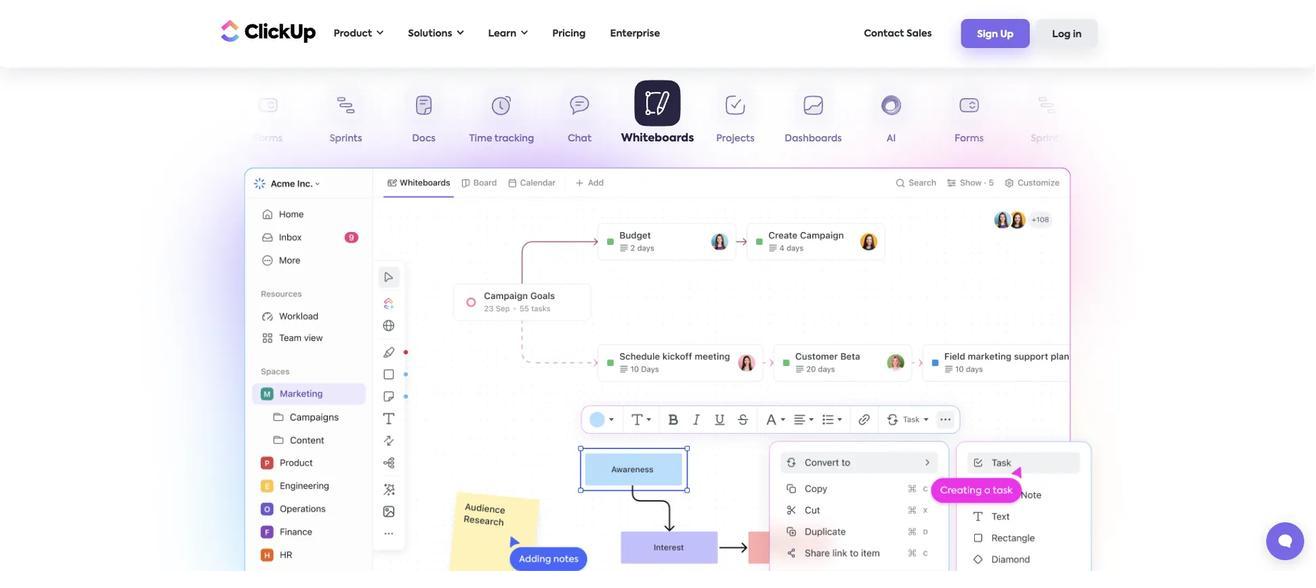 Task type: vqa. For each thing, say whether or not it's contained in the screenshot.
based on 10,000+ reviews from on the bottom of the page
no



Task type: locate. For each thing, give the bounding box(es) containing it.
contact sales link
[[857, 20, 939, 47]]

solutions button
[[401, 20, 471, 47]]

time
[[469, 134, 492, 144]]

2 sprints from the left
[[1031, 134, 1063, 144]]

time tracking
[[469, 134, 534, 144]]

sprints
[[330, 134, 362, 144], [1031, 134, 1063, 144]]

in
[[1073, 30, 1082, 39]]

ai
[[185, 134, 195, 144], [887, 134, 896, 144]]

sprints for first the sprints button from the right
[[1031, 134, 1063, 144]]

0 horizontal spatial sprints button
[[307, 87, 385, 149]]

0 horizontal spatial sprints
[[330, 134, 362, 144]]

contact sales
[[864, 29, 932, 38]]

clickup image
[[217, 18, 316, 44]]

1 horizontal spatial ai
[[887, 134, 896, 144]]

1 forms button from the left
[[229, 87, 307, 149]]

chat button
[[541, 87, 619, 149]]

0 horizontal spatial ai
[[185, 134, 195, 144]]

projects button
[[697, 87, 774, 149]]

sales
[[907, 29, 932, 38]]

0 horizontal spatial forms button
[[229, 87, 307, 149]]

chat
[[568, 134, 592, 144]]

sign
[[977, 30, 998, 39]]

log in link
[[1036, 19, 1098, 48]]

ai button
[[151, 87, 229, 149], [852, 87, 930, 149]]

chat image
[[752, 427, 1108, 572]]

2 ai button from the left
[[852, 87, 930, 149]]

0 horizontal spatial ai button
[[151, 87, 229, 149]]

dashboards
[[785, 134, 842, 144]]

log in
[[1052, 30, 1082, 39]]

2 sprints button from the left
[[1008, 87, 1086, 149]]

sign up
[[977, 30, 1014, 39]]

1 sprints from the left
[[330, 134, 362, 144]]

learn
[[488, 29, 516, 38]]

whiteboards image
[[244, 168, 1071, 572]]

sprints button
[[307, 87, 385, 149], [1008, 87, 1086, 149]]

1 ai button from the left
[[151, 87, 229, 149]]

projects
[[716, 134, 755, 144]]

product
[[334, 29, 372, 38]]

1 horizontal spatial forms
[[955, 134, 984, 144]]

0 horizontal spatial forms
[[253, 134, 283, 144]]

forms button
[[229, 87, 307, 149], [930, 87, 1008, 149]]

1 horizontal spatial ai button
[[852, 87, 930, 149]]

forms
[[253, 134, 283, 144], [955, 134, 984, 144]]

1 horizontal spatial sprints button
[[1008, 87, 1086, 149]]

1 horizontal spatial sprints
[[1031, 134, 1063, 144]]

1 horizontal spatial forms button
[[930, 87, 1008, 149]]

tracking
[[494, 134, 534, 144]]



Task type: describe. For each thing, give the bounding box(es) containing it.
sign up button
[[961, 19, 1030, 48]]

2 forms from the left
[[955, 134, 984, 144]]

2 ai from the left
[[887, 134, 896, 144]]

enterprise link
[[603, 20, 667, 47]]

whiteboards button
[[619, 80, 697, 147]]

1 ai from the left
[[185, 134, 195, 144]]

contact
[[864, 29, 904, 38]]

pricing
[[552, 29, 586, 38]]

sprints for second the sprints button from right
[[330, 134, 362, 144]]

log
[[1052, 30, 1071, 39]]

1 sprints button from the left
[[307, 87, 385, 149]]

docs button
[[385, 87, 463, 149]]

docs
[[412, 134, 436, 144]]

pricing link
[[546, 20, 593, 47]]

2 forms button from the left
[[930, 87, 1008, 149]]

learn button
[[481, 20, 535, 47]]

whiteboards
[[621, 133, 694, 144]]

up
[[1000, 30, 1014, 39]]

solutions
[[408, 29, 452, 38]]

product button
[[327, 20, 390, 47]]

time tracking button
[[463, 87, 541, 149]]

1 forms from the left
[[253, 134, 283, 144]]

enterprise
[[610, 29, 660, 38]]

dashboards button
[[774, 87, 852, 149]]



